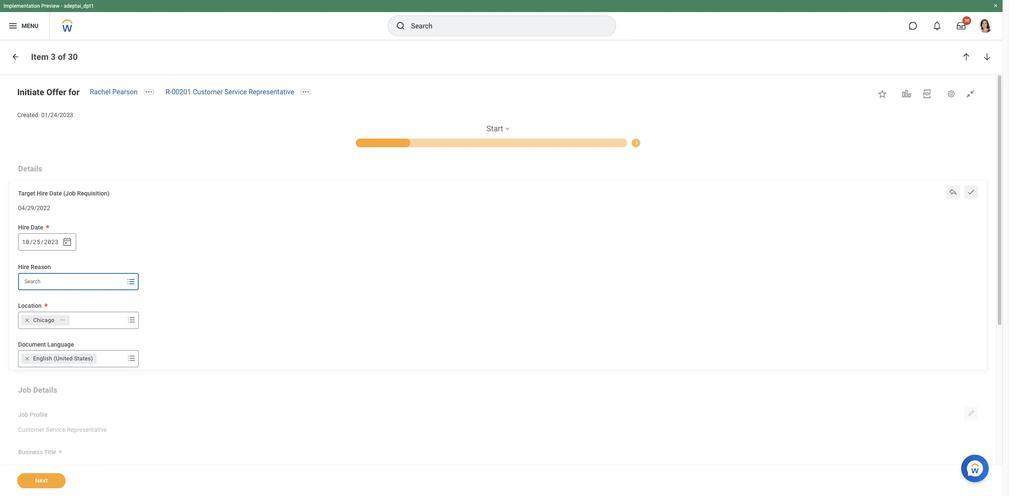 Task type: vqa. For each thing, say whether or not it's contained in the screenshot.
book open icon
no



Task type: describe. For each thing, give the bounding box(es) containing it.
30 inside button
[[965, 18, 970, 23]]

business title
[[18, 449, 56, 456]]

customer service representative for profile
[[18, 427, 107, 434]]

10/19/2023
[[172, 176, 202, 182]]

Hire Reason field
[[19, 274, 125, 290]]

gear image
[[947, 90, 956, 98]]

0 vertical spatial hire
[[37, 190, 48, 197]]

arrow down image
[[983, 53, 992, 61]]

details inside job details element
[[33, 386, 57, 395]]

calibrate: 2022 talent calibration - hr services department button
[[148, 453, 249, 472]]

hr
[[148, 464, 156, 471]]

all items button
[[0, 78, 138, 98]]

customer service representative text field for job profile
[[18, 422, 107, 436]]

hire reason
[[18, 264, 51, 271]]

chicago, press delete to clear value. option
[[21, 315, 70, 326]]

offer
[[46, 87, 66, 97]]

requisition: req-7159, requester: beth liu, date: 01/03/2023, amount: $900.00
[[148, 367, 247, 391]]

2023
[[44, 238, 59, 246]]

shrink image
[[965, 89, 976, 99]]

hire for hire date
[[18, 224, 29, 231]]

advanced search button
[[162, 91, 218, 109]]

liu,
[[162, 376, 172, 383]]

list containing all items
[[0, 78, 138, 259]]

edit image
[[967, 410, 976, 418]]

r-00201 customer service representative
[[166, 88, 294, 96]]

- inside the menu banner
[[61, 3, 63, 9]]

language
[[47, 341, 74, 348]]

10
[[22, 238, 29, 246]]

job profile element
[[18, 421, 107, 437]]

english (united states), press delete to clear value. option
[[21, 354, 96, 364]]

states)
[[74, 356, 93, 362]]

x small image for document language
[[23, 355, 31, 363]]

document language
[[18, 341, 74, 348]]

30 button
[[952, 16, 971, 35]]

calibration
[[209, 455, 238, 462]]

created: 01/24/2023
[[17, 112, 73, 119]]

x small image for location
[[23, 316, 31, 325]]

amount:
[[224, 376, 247, 383]]

0 vertical spatial service
[[225, 88, 247, 96]]

job for job profile
[[18, 412, 28, 419]]

my tasks
[[40, 53, 76, 64]]

implementation
[[3, 3, 40, 9]]

initiate
[[17, 87, 44, 97]]

customer service representative text field for business title
[[18, 459, 107, 474]]

menu banner
[[0, 0, 1003, 40]]

(job
[[63, 190, 76, 197]]

prompts image for location
[[126, 315, 137, 325]]

notifications large image
[[933, 22, 942, 30]]

start
[[487, 124, 503, 133]]

representative for business title
[[67, 464, 107, 471]]

advanced search
[[166, 97, 214, 103]]

0 vertical spatial search image
[[396, 21, 406, 31]]

r-00201 customer service representative link
[[166, 88, 294, 96]]

requisition:
[[148, 367, 180, 374]]

updated:
[[148, 176, 171, 182]]

my
[[40, 53, 52, 64]]

archive button
[[0, 182, 138, 203]]

department
[[182, 464, 214, 471]]

04/29/2022
[[18, 205, 50, 211]]

chicago
[[33, 317, 55, 323]]

content area element
[[0, 40, 1003, 497]]

arrow left image
[[11, 53, 20, 61]]

all
[[29, 84, 38, 92]]

customer service representative for title
[[18, 464, 107, 471]]

compensation button
[[631, 138, 670, 147]]

reason
[[31, 264, 51, 271]]

(united
[[54, 356, 73, 362]]

my tasks element
[[0, 40, 138, 497]]

archive
[[29, 188, 53, 197]]

beth
[[148, 376, 161, 383]]

view printable version (pdf) image
[[922, 89, 933, 99]]

english (united states) element
[[33, 355, 93, 363]]

implementation preview -   adeptai_dpt1
[[3, 3, 94, 9]]

2022
[[176, 455, 189, 462]]

- inside calibrate: 2022 talent calibration - hr services department
[[240, 455, 242, 462]]

representative for job profile
[[67, 427, 107, 434]]

tasks
[[53, 53, 76, 64]]

job profile
[[18, 412, 47, 419]]

bulk approve link
[[0, 217, 138, 238]]

$900.00
[[148, 384, 171, 391]]

target
[[18, 190, 35, 197]]

00201
[[172, 88, 191, 96]]

requester:
[[212, 367, 241, 374]]

services
[[158, 464, 181, 471]]

for
[[68, 87, 79, 97]]

target hire date (job requisition) element
[[18, 199, 50, 212]]

next
[[35, 478, 48, 484]]

menu button
[[0, 12, 50, 40]]

requisition: req-7159, requester: beth liu, date: 01/03/2023, amount: $900.00 button
[[148, 365, 249, 393]]

items
[[39, 84, 57, 92]]

pearson
[[112, 88, 138, 96]]

prompts image for document language
[[126, 354, 137, 364]]

job details element
[[9, 378, 988, 480]]

service for profile
[[46, 427, 65, 434]]

document
[[18, 341, 46, 348]]

business
[[18, 449, 43, 456]]

location
[[18, 302, 42, 309]]

advanced
[[166, 97, 193, 103]]

details inside details element
[[18, 164, 42, 173]]



Task type: locate. For each thing, give the bounding box(es) containing it.
date left (job
[[49, 190, 62, 197]]

search
[[195, 97, 214, 103]]

calendar image
[[62, 237, 72, 247]]

title
[[44, 449, 56, 456]]

rachel
[[90, 88, 111, 96]]

profile
[[30, 412, 47, 419]]

0 vertical spatial x small image
[[23, 316, 31, 325]]

- right calibration
[[240, 455, 242, 462]]

3
[[51, 52, 56, 62]]

1 horizontal spatial date
[[49, 190, 62, 197]]

1 x small image from the top
[[23, 316, 31, 325]]

service down profile
[[46, 427, 65, 434]]

30
[[965, 18, 970, 23], [68, 52, 78, 62]]

0 vertical spatial date
[[49, 190, 62, 197]]

- right preview
[[61, 3, 63, 9]]

justify image
[[8, 21, 18, 31]]

start button
[[487, 124, 503, 134]]

2 prompts image from the top
[[126, 354, 137, 364]]

0 horizontal spatial date
[[31, 224, 43, 231]]

requisition)
[[77, 190, 110, 197]]

manage delegations
[[29, 245, 85, 252]]

hire for hire reason
[[18, 264, 29, 271]]

1 vertical spatial customer service representative
[[18, 464, 107, 471]]

bulk approve
[[29, 224, 65, 231]]

bulk
[[29, 224, 41, 231]]

details up profile
[[33, 386, 57, 395]]

-
[[61, 3, 63, 9], [240, 455, 242, 462]]

view related information image
[[902, 89, 912, 99]]

2 vertical spatial representative
[[67, 464, 107, 471]]

1 vertical spatial 30
[[68, 52, 78, 62]]

chicago element
[[33, 317, 55, 324]]

customer inside job profile element
[[18, 427, 44, 434]]

0 horizontal spatial /
[[29, 238, 33, 246]]

1 vertical spatial hire
[[18, 224, 29, 231]]

clipboard image
[[9, 187, 19, 198]]

details up target
[[18, 164, 42, 173]]

0 vertical spatial customer service representative text field
[[18, 422, 107, 436]]

target hire date (job requisition)
[[18, 190, 110, 197]]

0 vertical spatial -
[[61, 3, 63, 9]]

1 job from the top
[[18, 386, 31, 395]]

7159,
[[195, 367, 210, 374]]

customer down job profile
[[18, 427, 44, 434]]

date up 25
[[31, 224, 43, 231]]

representative inside business title element
[[67, 464, 107, 471]]

x small image down location
[[23, 316, 31, 325]]

prompts image
[[126, 277, 136, 287]]

1 / from the left
[[29, 238, 33, 246]]

calibrate:
[[148, 455, 174, 462]]

2 customer service representative from the top
[[18, 464, 107, 471]]

approve
[[43, 224, 65, 231]]

rachel pearson link
[[90, 88, 138, 96]]

representative inside job profile element
[[67, 427, 107, 434]]

arrow up image
[[962, 53, 971, 61]]

star image
[[878, 89, 888, 99]]

30 left profile logan mcneil image
[[965, 18, 970, 23]]

25
[[33, 238, 40, 246]]

hire up 'target hire date (job requisition)' element
[[37, 190, 48, 197]]

Customer Service Representative text field
[[18, 422, 107, 436], [18, 459, 107, 474]]

english (united states)
[[33, 356, 93, 362]]

1 horizontal spatial /
[[40, 238, 44, 246]]

1 customer service representative from the top
[[18, 427, 107, 434]]

1 vertical spatial job
[[18, 412, 28, 419]]

delegations
[[53, 245, 85, 252]]

rename image
[[9, 222, 19, 233]]

item 3 of 30
[[31, 52, 78, 62]]

job up job profile
[[18, 386, 31, 395]]

customer service representative down title
[[18, 464, 107, 471]]

prompts image
[[126, 315, 137, 325], [126, 354, 137, 364]]

req-
[[182, 367, 195, 374]]

service down title
[[46, 464, 65, 471]]

talent
[[191, 455, 207, 462]]

01/03/2023
[[253, 367, 283, 374]]

customer service representative text field up title
[[18, 422, 107, 436]]

start navigation
[[9, 124, 988, 147]]

list
[[0, 78, 138, 259]]

customer
[[193, 88, 223, 96], [18, 427, 44, 434], [18, 464, 44, 471]]

item list element
[[138, 40, 311, 497]]

of
[[58, 52, 66, 62]]

1 vertical spatial service
[[46, 427, 65, 434]]

30 inside content area element
[[68, 52, 78, 62]]

1 vertical spatial prompts image
[[126, 354, 137, 364]]

manage
[[29, 245, 51, 252]]

service inside job profile element
[[46, 427, 65, 434]]

adeptai_dpt1
[[64, 3, 94, 9]]

undo l image
[[949, 188, 958, 196]]

hire date group
[[18, 234, 76, 251]]

hire
[[37, 190, 48, 197], [18, 224, 29, 231], [18, 264, 29, 271]]

job
[[18, 386, 31, 395], [18, 412, 28, 419]]

next button
[[17, 474, 66, 489]]

customer service representative text field down title
[[18, 459, 107, 474]]

english
[[33, 356, 52, 362]]

check image
[[967, 188, 976, 196]]

1 customer service representative text field from the top
[[18, 422, 107, 436]]

customer for profile
[[18, 427, 44, 434]]

0 horizontal spatial 30
[[68, 52, 78, 62]]

2 job from the top
[[18, 412, 28, 419]]

1 vertical spatial x small image
[[23, 355, 31, 363]]

2 vertical spatial hire
[[18, 264, 29, 271]]

0 vertical spatial customer
[[193, 88, 223, 96]]

1 horizontal spatial -
[[240, 455, 242, 462]]

1 horizontal spatial search image
[[396, 21, 406, 31]]

2 / from the left
[[40, 238, 44, 246]]

business title element
[[18, 458, 107, 474]]

service inside business title element
[[46, 464, 65, 471]]

x small image
[[23, 316, 31, 325], [23, 355, 31, 363]]

all items
[[29, 84, 57, 92]]

manage delegations link
[[0, 238, 138, 259]]

0 vertical spatial prompts image
[[126, 315, 137, 325]]

service down search: all items text box
[[225, 88, 247, 96]]

customer down business
[[18, 464, 44, 471]]

initiate offer for
[[17, 87, 79, 97]]

1 horizontal spatial 30
[[965, 18, 970, 23]]

hire left bulk
[[18, 224, 29, 231]]

representative
[[249, 88, 294, 96], [67, 427, 107, 434], [67, 464, 107, 471]]

compensation
[[636, 140, 670, 146]]

0 vertical spatial details
[[18, 164, 42, 173]]

1 vertical spatial representative
[[67, 427, 107, 434]]

Search: All Items text field
[[148, 70, 278, 87]]

0 horizontal spatial -
[[61, 3, 63, 9]]

2 vertical spatial service
[[46, 464, 65, 471]]

x small image down document
[[23, 355, 31, 363]]

service for title
[[46, 464, 65, 471]]

1 vertical spatial details
[[33, 386, 57, 395]]

customer up search
[[193, 88, 223, 96]]

/
[[29, 238, 33, 246], [40, 238, 44, 246]]

Search Workday  search field
[[411, 16, 598, 35]]

01/24/2023
[[41, 112, 73, 119]]

30 right of
[[68, 52, 78, 62]]

job details
[[18, 386, 57, 395]]

x small image inside english (united states), press delete to clear value. option
[[23, 355, 31, 363]]

related actions image
[[59, 317, 65, 323]]

0 horizontal spatial search image
[[154, 74, 163, 83]]

details
[[18, 164, 42, 173], [33, 386, 57, 395]]

1 vertical spatial -
[[240, 455, 242, 462]]

service
[[225, 88, 247, 96], [46, 427, 65, 434], [46, 464, 65, 471]]

close environment banner image
[[993, 3, 999, 8]]

hire date
[[18, 224, 43, 231]]

customer inside business title element
[[18, 464, 44, 471]]

calibrate: 2022 talent calibration - hr services department
[[148, 455, 242, 471]]

preview
[[41, 3, 60, 9]]

1 vertical spatial customer service representative text field
[[18, 459, 107, 474]]

chevron right image
[[631, 138, 642, 146]]

created:
[[17, 112, 40, 119]]

customer service representative up title
[[18, 427, 107, 434]]

menu
[[22, 22, 38, 29]]

customer for title
[[18, 464, 44, 471]]

date:
[[173, 376, 187, 383]]

profile logan mcneil image
[[979, 19, 993, 35]]

1 vertical spatial date
[[31, 224, 43, 231]]

1 vertical spatial search image
[[154, 74, 163, 83]]

2 x small image from the top
[[23, 355, 31, 363]]

0 vertical spatial representative
[[249, 88, 294, 96]]

10 / 25 / 2023
[[22, 238, 59, 246]]

1 prompts image from the top
[[126, 315, 137, 325]]

r-
[[166, 88, 172, 96]]

star image
[[288, 365, 299, 376]]

01/03/2023,
[[189, 376, 222, 383]]

date
[[49, 190, 62, 197], [31, 224, 43, 231]]

user plus image
[[9, 243, 19, 253]]

2 customer service representative text field from the top
[[18, 459, 107, 474]]

details element
[[9, 156, 988, 374]]

rachel pearson
[[90, 88, 138, 96]]

search image
[[396, 21, 406, 31], [154, 74, 163, 83]]

job left profile
[[18, 412, 28, 419]]

/ right 25
[[40, 238, 44, 246]]

0 vertical spatial 30
[[965, 18, 970, 23]]

2 vertical spatial customer
[[18, 464, 44, 471]]

job for job details
[[18, 386, 31, 395]]

clipboard image
[[9, 83, 19, 93]]

hire left reason on the bottom left of the page
[[18, 264, 29, 271]]

0 vertical spatial job
[[18, 386, 31, 395]]

1 vertical spatial customer
[[18, 427, 44, 434]]

inbox large image
[[957, 22, 966, 30]]

/ right 10
[[29, 238, 33, 246]]

0 vertical spatial customer service representative
[[18, 427, 107, 434]]



